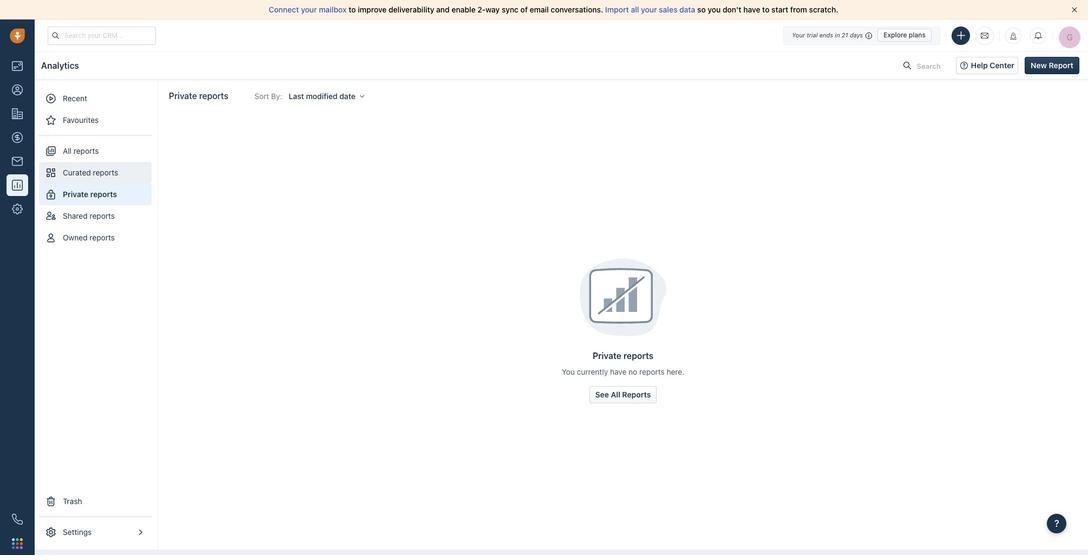 Task type: describe. For each thing, give the bounding box(es) containing it.
sales
[[659, 5, 678, 14]]

all
[[631, 5, 639, 14]]

you
[[708, 5, 721, 14]]

so
[[698, 5, 706, 14]]

explore
[[884, 31, 908, 39]]

ends
[[820, 31, 834, 38]]

1 your from the left
[[301, 5, 317, 14]]

trial
[[807, 31, 818, 38]]

21
[[842, 31, 849, 38]]

way
[[486, 5, 500, 14]]

improve
[[358, 5, 387, 14]]

plans
[[909, 31, 926, 39]]

explore plans
[[884, 31, 926, 39]]

of
[[521, 5, 528, 14]]

conversations.
[[551, 5, 604, 14]]

import
[[606, 5, 629, 14]]

connect your mailbox to improve deliverability and enable 2-way sync of email conversations. import all your sales data so you don't have to start from scratch.
[[269, 5, 839, 14]]

your trial ends in 21 days
[[793, 31, 864, 38]]

enable
[[452, 5, 476, 14]]

your
[[793, 31, 806, 38]]

deliverability
[[389, 5, 435, 14]]

days
[[850, 31, 864, 38]]

and
[[437, 5, 450, 14]]



Task type: locate. For each thing, give the bounding box(es) containing it.
close image
[[1072, 7, 1078, 12]]

2 to from the left
[[763, 5, 770, 14]]

freshworks switcher image
[[12, 538, 23, 549]]

your left mailbox
[[301, 5, 317, 14]]

have
[[744, 5, 761, 14]]

import all your sales data link
[[606, 5, 698, 14]]

sync
[[502, 5, 519, 14]]

to left start
[[763, 5, 770, 14]]

1 horizontal spatial your
[[641, 5, 657, 14]]

connect
[[269, 5, 299, 14]]

phone image
[[12, 514, 23, 525]]

to
[[349, 5, 356, 14], [763, 5, 770, 14]]

explore plans link
[[878, 29, 932, 42]]

Search your CRM... text field
[[48, 26, 156, 45]]

what's new image
[[1010, 32, 1018, 40]]

0 horizontal spatial your
[[301, 5, 317, 14]]

2 your from the left
[[641, 5, 657, 14]]

2-
[[478, 5, 486, 14]]

start
[[772, 5, 789, 14]]

0 horizontal spatial to
[[349, 5, 356, 14]]

in
[[835, 31, 840, 38]]

send email image
[[981, 31, 989, 40]]

email
[[530, 5, 549, 14]]

to right mailbox
[[349, 5, 356, 14]]

connect your mailbox link
[[269, 5, 349, 14]]

from
[[791, 5, 808, 14]]

data
[[680, 5, 696, 14]]

mailbox
[[319, 5, 347, 14]]

your right all
[[641, 5, 657, 14]]

your
[[301, 5, 317, 14], [641, 5, 657, 14]]

phone element
[[6, 509, 28, 530]]

1 horizontal spatial to
[[763, 5, 770, 14]]

scratch.
[[810, 5, 839, 14]]

1 to from the left
[[349, 5, 356, 14]]

don't
[[723, 5, 742, 14]]



